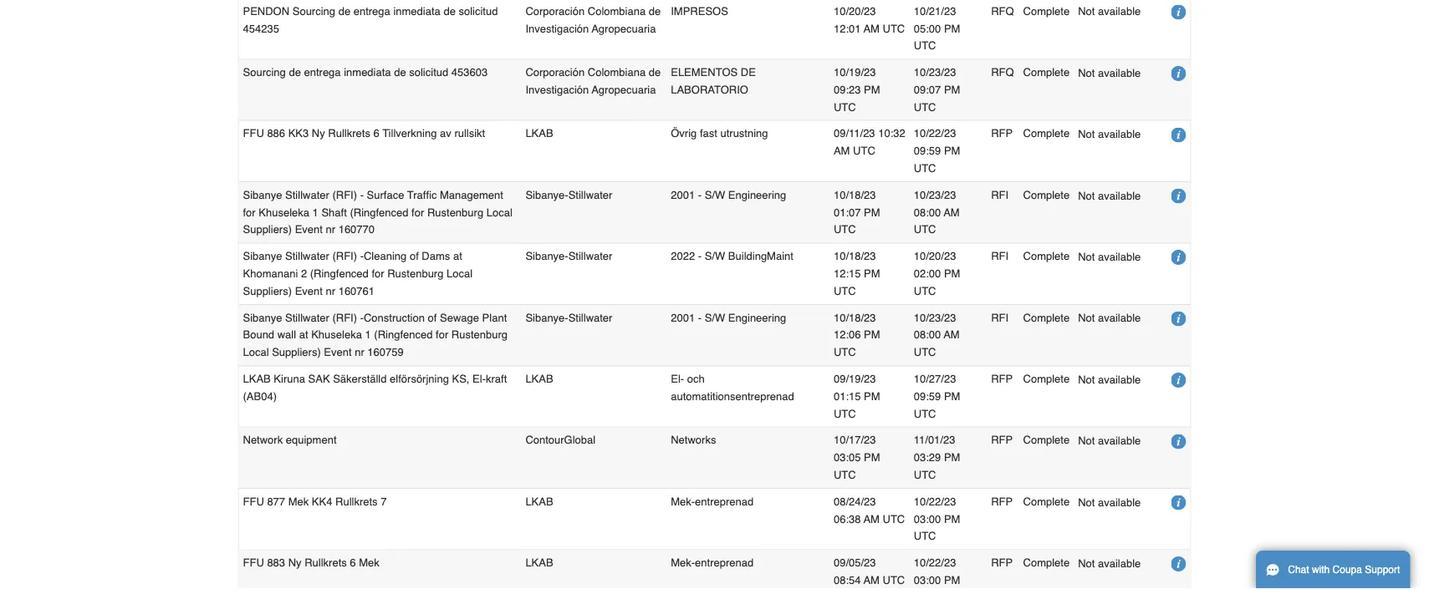 Task type: locate. For each thing, give the bounding box(es) containing it.
1 vertical spatial inmediata
[[344, 66, 391, 79]]

1 corporación from the top
[[526, 5, 585, 17]]

pm down 10/17/23
[[864, 452, 881, 464]]

not for 10/18/23 12:06 pm utc
[[1078, 312, 1095, 325]]

rfp for 10/22/23 03:00 pm utc
[[991, 496, 1013, 508]]

stillwater
[[285, 189, 329, 201], [569, 189, 613, 201], [285, 250, 329, 263], [569, 250, 613, 263], [285, 312, 329, 324], [569, 312, 613, 324]]

not for 09/11/23 10:32 am utc
[[1078, 128, 1095, 140]]

1 up 160759
[[365, 329, 371, 341]]

engineering for 10/18/23 01:07 pm utc
[[729, 189, 787, 201]]

03:00 right 09/05/23 08:54 am utc
[[914, 575, 941, 587]]

10/22/23 for 10/22/23 03:00 pm utc
[[914, 496, 956, 508]]

(ringfenced down construction
[[374, 329, 433, 341]]

1 rfp from the top
[[991, 127, 1013, 140]]

0 vertical spatial sourcing
[[293, 5, 335, 17]]

8 not available from the top
[[1078, 435, 1141, 447]]

10 not available from the top
[[1078, 558, 1141, 570]]

11/01/23 03:29 pm utc
[[914, 434, 961, 482]]

(ringfenced inside sibanye stillwater (rfi) - surface traffic management for khuseleka 1 shaft (ringfenced for rustenburg local suppliers) event nr 160770
[[350, 206, 409, 219]]

ffu left 886
[[243, 127, 264, 140]]

0 vertical spatial khuseleka
[[259, 206, 310, 219]]

2 investigación from the top
[[526, 83, 589, 96]]

03:00 inside 10/22/23 03:00 pm utc
[[914, 513, 941, 526]]

10 complete from the top
[[1024, 557, 1070, 570]]

complete for 08/24/23 06:38 am utc
[[1024, 496, 1070, 508]]

sibanye-
[[526, 189, 569, 201], [526, 250, 569, 263], [526, 312, 569, 324]]

09/19/23
[[834, 373, 876, 385]]

1 rfi from the top
[[991, 189, 1009, 201]]

complete for 09/11/23 10:32 am utc
[[1024, 127, 1070, 140]]

6 down ffu 877 mek kk4 rullkrets 7
[[350, 557, 356, 570]]

entrega up sourcing de entrega inmediata de solicitud 453603
[[354, 5, 391, 17]]

suppliers) inside sibanye stillwater (rfi) - surface traffic management for khuseleka 1 shaft (ringfenced for rustenburg local suppliers) event nr 160770
[[243, 224, 292, 236]]

4 complete from the top
[[1024, 189, 1070, 201]]

am for 10/21/23 05:00 pm utc
[[864, 22, 880, 35]]

08:00
[[914, 206, 941, 219], [914, 329, 941, 341]]

0 vertical spatial mek-entreprenad
[[671, 496, 754, 508]]

10/18/23 01:07 pm utc
[[834, 189, 881, 236]]

at
[[453, 250, 462, 263], [299, 329, 308, 341]]

am inside 10/20/23 12:01 am utc
[[864, 22, 880, 35]]

0 vertical spatial suppliers)
[[243, 224, 292, 236]]

rfp right 10/22/23 09:59 pm utc
[[991, 127, 1013, 140]]

am inside 09/11/23 10:32 am utc
[[834, 145, 850, 157]]

2 corporación colombiana de investigación agropecuaria from the top
[[526, 66, 661, 96]]

rustenburg down management
[[427, 206, 484, 219]]

0 vertical spatial s/w
[[705, 189, 726, 201]]

10/18/23 up 01:07
[[834, 189, 876, 201]]

3 ffu from the top
[[243, 557, 264, 570]]

for down cleaning
[[372, 268, 384, 280]]

2 engineering from the top
[[729, 312, 787, 324]]

12:01
[[834, 22, 861, 35]]

pm down 09/19/23
[[864, 390, 881, 403]]

1 vertical spatial nr
[[326, 285, 336, 297]]

suppliers) down khomanani
[[243, 285, 292, 297]]

colombiana
[[588, 5, 646, 17], [588, 66, 646, 79]]

rullkrets right 883
[[305, 557, 347, 570]]

3 sibanye- from the top
[[526, 312, 569, 324]]

2 s/w from the top
[[705, 250, 726, 263]]

event inside sibanye stillwater (rfi) -cleaning of dams at khomanani 2 (ringfenced for rustenburg local suppliers) event nr 160761
[[295, 285, 323, 297]]

s/w
[[705, 189, 726, 201], [705, 250, 726, 263], [705, 312, 726, 324]]

event
[[295, 224, 323, 236], [295, 285, 323, 297], [324, 346, 352, 359]]

2 10/23/23 08:00 am utc from the top
[[914, 312, 960, 359]]

pm for 09/19/23 01:15 pm utc
[[864, 390, 881, 403]]

0 vertical spatial corporación colombiana de investigación agropecuaria
[[526, 5, 661, 35]]

2 colombiana from the top
[[588, 66, 646, 79]]

khomanani
[[243, 268, 298, 280]]

pm down 10/23/23 09:07 pm utc
[[944, 145, 961, 157]]

2 vertical spatial (rfi)
[[332, 312, 357, 324]]

övrig
[[671, 127, 697, 140]]

1 not available from the top
[[1078, 5, 1141, 18]]

el- right ks,
[[473, 373, 486, 385]]

1 vertical spatial 03:00
[[914, 575, 941, 587]]

0 horizontal spatial khuseleka
[[259, 206, 310, 219]]

2 vertical spatial (ringfenced
[[374, 329, 433, 341]]

1 inside sibanye stillwater (rfi) -construction of sewage plant bound wall at khuseleka 1 (ringfenced for rustenburg local suppliers) event nr 160759
[[365, 329, 371, 341]]

rfq right 10/23/23 09:07 pm utc
[[991, 66, 1014, 79]]

4 rfp from the top
[[991, 496, 1013, 508]]

0 vertical spatial 2001
[[671, 189, 695, 201]]

10/22/23 inside 10/22/23 03:00 pm utc
[[914, 496, 956, 508]]

s/w right 2022
[[705, 250, 726, 263]]

2 03:00 from the top
[[914, 575, 941, 587]]

1 vertical spatial corporación colombiana de investigación agropecuaria
[[526, 66, 661, 96]]

utc inside 10/19/23 09:23 pm utc
[[834, 101, 856, 113]]

entreprenad for 09/05/23
[[695, 557, 754, 570]]

1 vertical spatial local
[[447, 268, 473, 280]]

08:00 for 10/18/23 12:06 pm utc
[[914, 329, 941, 341]]

rfp right 10/22/23 03:00 p
[[991, 557, 1013, 570]]

utc inside 09/11/23 10:32 am utc
[[853, 145, 876, 157]]

3 rfp from the top
[[991, 434, 1013, 447]]

10/23/23 down 10/20/23 02:00 pm utc
[[914, 312, 956, 324]]

am inside 09/05/23 08:54 am utc
[[864, 575, 880, 587]]

0 vertical spatial sibanye-
[[526, 189, 569, 201]]

sibanye-stillwater
[[526, 189, 613, 201], [526, 250, 613, 263], [526, 312, 613, 324]]

event down shaft
[[295, 224, 323, 236]]

0 vertical spatial entreprenad
[[695, 496, 754, 508]]

1 vertical spatial 08:00
[[914, 329, 941, 341]]

0 vertical spatial 10/23/23
[[914, 66, 956, 79]]

2 mek- from the top
[[671, 557, 695, 570]]

2001 down 2022
[[671, 312, 695, 324]]

7 not available from the top
[[1078, 374, 1141, 386]]

utc inside 09/05/23 08:54 am utc
[[883, 575, 905, 587]]

utc inside 10/20/23 02:00 pm utc
[[914, 285, 937, 297]]

2 complete from the top
[[1024, 66, 1070, 79]]

0 vertical spatial event
[[295, 224, 323, 236]]

0 horizontal spatial at
[[299, 329, 308, 341]]

rfp for 10/22/23 03:00 p
[[991, 557, 1013, 570]]

of inside sibanye stillwater (rfi) -cleaning of dams at khomanani 2 (ringfenced for rustenburg local suppliers) event nr 160761
[[410, 250, 419, 263]]

stillwater inside sibanye stillwater (rfi) - surface traffic management for khuseleka 1 shaft (ringfenced for rustenburg local suppliers) event nr 160770
[[285, 189, 329, 201]]

utc inside 10/21/23 05:00 pm utc
[[914, 39, 937, 52]]

ffu left 883
[[243, 557, 264, 570]]

(rfi) for construction
[[332, 312, 357, 324]]

1 agropecuaria from the top
[[592, 22, 656, 35]]

0 vertical spatial at
[[453, 250, 462, 263]]

el- left the och
[[671, 373, 684, 385]]

1 vertical spatial 2001 - s/w  engineering
[[671, 312, 787, 324]]

1 10/22/23 from the top
[[914, 127, 956, 140]]

1 mek- from the top
[[671, 496, 695, 508]]

3 10/22/23 from the top
[[914, 557, 956, 570]]

pm inside 10/17/23 03:05 pm utc
[[864, 452, 881, 464]]

10/18/23 inside 10/18/23 01:07 pm utc
[[834, 189, 876, 201]]

2 vertical spatial rfi
[[991, 312, 1009, 324]]

lkab for ffu 883 ny rullkrets 6 mek
[[526, 557, 553, 570]]

pm right 09:07
[[944, 83, 961, 96]]

stillwater inside sibanye stillwater (rfi) -cleaning of dams at khomanani 2 (ringfenced for rustenburg local suppliers) event nr 160761
[[285, 250, 329, 263]]

am down 08/24/23
[[864, 513, 880, 526]]

available for 10/18/23 12:06 pm utc
[[1098, 312, 1141, 325]]

pm for 10/18/23 12:06 pm utc
[[864, 329, 881, 341]]

1 vertical spatial 10/23/23
[[914, 189, 956, 201]]

pm up 10/22/23 03:00 p
[[944, 513, 961, 526]]

03:00
[[914, 513, 941, 526], [914, 575, 941, 587]]

0 horizontal spatial 1
[[313, 206, 319, 219]]

inmediata up sourcing de entrega inmediata de solicitud 453603
[[394, 5, 441, 17]]

0 vertical spatial sibanye-stillwater
[[526, 189, 613, 201]]

2 2001 - s/w  engineering from the top
[[671, 312, 787, 324]]

mek-entreprenad for 08/24/23 06:38 am utc
[[671, 496, 754, 508]]

pm inside "10/18/23 12:15 pm utc"
[[864, 268, 881, 280]]

sibanye inside sibanye stillwater (rfi) - surface traffic management for khuseleka 1 shaft (ringfenced for rustenburg local suppliers) event nr 160770
[[243, 189, 282, 201]]

(rfi) for cleaning
[[332, 250, 357, 263]]

9 complete from the top
[[1024, 496, 1070, 508]]

mek- for 09/05/23
[[671, 557, 695, 570]]

2001 - s/w  engineering for 10/18/23 01:07 pm utc
[[671, 189, 787, 201]]

2 entreprenad from the top
[[695, 557, 754, 570]]

09:59 inside 10/27/23 09:59 pm utc
[[914, 390, 941, 403]]

2 vertical spatial suppliers)
[[272, 346, 321, 359]]

- down 160761
[[360, 312, 364, 324]]

1 horizontal spatial inmediata
[[394, 5, 441, 17]]

0 horizontal spatial local
[[243, 346, 269, 359]]

event down "2"
[[295, 285, 323, 297]]

1 vertical spatial ny
[[288, 557, 302, 570]]

solicitud left 453603
[[409, 66, 449, 79]]

for inside sibanye stillwater (rfi) -construction of sewage plant bound wall at khuseleka 1 (ringfenced for rustenburg local suppliers) event nr 160759
[[436, 329, 449, 341]]

1 mek-entreprenad from the top
[[671, 496, 754, 508]]

pm inside 10/18/23 12:06 pm utc
[[864, 329, 881, 341]]

1 vertical spatial sibanye
[[243, 250, 282, 263]]

complete for 10/18/23 12:06 pm utc
[[1024, 312, 1070, 324]]

09/05/23
[[834, 557, 876, 570]]

(ringfenced up 160761
[[310, 268, 369, 280]]

at right wall
[[299, 329, 308, 341]]

03:00 up 10/22/23 03:00 p
[[914, 513, 941, 526]]

0 vertical spatial solicitud
[[459, 5, 498, 17]]

pm for 10/20/23 02:00 pm utc
[[944, 268, 961, 280]]

1 investigación from the top
[[526, 22, 589, 35]]

pm inside 11/01/23 03:29 pm utc
[[944, 452, 961, 464]]

1 vertical spatial at
[[299, 329, 308, 341]]

corporación colombiana de investigación agropecuaria for elementos de laboratorio
[[526, 66, 661, 96]]

1 vertical spatial 6
[[350, 557, 356, 570]]

(ringfenced
[[350, 206, 409, 219], [310, 268, 369, 280], [374, 329, 433, 341]]

2 10/22/23 from the top
[[914, 496, 956, 508]]

10/20/23 up 12:01
[[834, 5, 876, 17]]

10/23/23 down 10/22/23 09:59 pm utc
[[914, 189, 956, 201]]

ffu for ffu 877 mek kk4 rullkrets 7
[[243, 496, 264, 508]]

1 horizontal spatial khuseleka
[[311, 329, 362, 341]]

1 vertical spatial suppliers)
[[243, 285, 292, 297]]

1 rfq from the top
[[991, 5, 1014, 17]]

rfp right 10/22/23 03:00 pm utc
[[991, 496, 1013, 508]]

pm inside 10/20/23 02:00 pm utc
[[944, 268, 961, 280]]

3 available from the top
[[1098, 128, 1141, 140]]

surface
[[367, 189, 404, 201]]

sourcing right pendon
[[293, 5, 335, 17]]

2 vertical spatial local
[[243, 346, 269, 359]]

1 not from the top
[[1078, 5, 1095, 18]]

pm right 12:06
[[864, 329, 881, 341]]

1 el- from the left
[[473, 373, 486, 385]]

10/18/23 up 12:15
[[834, 250, 876, 263]]

pm inside 10/22/23 09:59 pm utc
[[944, 145, 961, 157]]

0 vertical spatial 03:00
[[914, 513, 941, 526]]

säkerställd
[[333, 373, 387, 385]]

0 vertical spatial (rfi)
[[332, 189, 357, 201]]

6
[[374, 127, 380, 140], [350, 557, 356, 570]]

pm inside 10/27/23 09:59 pm utc
[[944, 390, 961, 403]]

1 vertical spatial investigación
[[526, 83, 589, 96]]

corporación for pendon sourcing de entrega inmediata de solicitud 454235
[[526, 5, 585, 17]]

6 not available from the top
[[1078, 312, 1141, 325]]

utc
[[883, 22, 905, 35], [914, 39, 937, 52], [834, 101, 856, 113], [914, 101, 937, 113], [853, 145, 876, 157], [914, 162, 937, 175], [834, 224, 856, 236], [914, 224, 937, 236], [834, 285, 856, 297], [914, 285, 937, 297], [834, 346, 856, 359], [914, 346, 937, 359], [834, 408, 856, 420], [914, 408, 937, 420], [834, 469, 856, 482], [914, 469, 937, 482], [883, 513, 905, 526], [914, 531, 937, 543], [883, 575, 905, 587]]

am down the 09/05/23
[[864, 575, 880, 587]]

0 horizontal spatial solicitud
[[409, 66, 449, 79]]

5 available from the top
[[1098, 251, 1141, 263]]

1 vertical spatial 10/18/23
[[834, 250, 876, 263]]

for down the sewage at the left bottom of the page
[[436, 329, 449, 341]]

rfi for 10/18/23 12:15 pm utc
[[991, 250, 1009, 263]]

am up 10/27/23
[[944, 329, 960, 341]]

3 not available from the top
[[1078, 128, 1141, 140]]

1 vertical spatial rfi
[[991, 250, 1009, 263]]

local down "bound"
[[243, 346, 269, 359]]

2 ffu from the top
[[243, 496, 264, 508]]

10/22/23 09:59 pm utc
[[914, 127, 961, 175]]

(rfi) down 160761
[[332, 312, 357, 324]]

1 colombiana from the top
[[588, 5, 646, 17]]

2 rfi from the top
[[991, 250, 1009, 263]]

3 sibanye-stillwater from the top
[[526, 312, 613, 324]]

6 available from the top
[[1098, 312, 1141, 325]]

2 (rfi) from the top
[[332, 250, 357, 263]]

2 el- from the left
[[671, 373, 684, 385]]

0 vertical spatial inmediata
[[394, 5, 441, 17]]

10/18/23 up 12:06
[[834, 312, 876, 324]]

0 vertical spatial corporación
[[526, 5, 585, 17]]

entrega up the kk3 on the left top of page
[[304, 66, 341, 79]]

rustenburg down dams
[[388, 268, 444, 280]]

2001 - s/w  engineering
[[671, 189, 787, 201], [671, 312, 787, 324]]

(rfi) inside sibanye stillwater (rfi) -cleaning of dams at khomanani 2 (ringfenced for rustenburg local suppliers) event nr 160761
[[332, 250, 357, 263]]

lkab
[[526, 127, 553, 140], [243, 373, 271, 385], [526, 373, 553, 385], [526, 496, 553, 508], [526, 557, 553, 570]]

2001 - s/w  engineering for 10/18/23 12:06 pm utc
[[671, 312, 787, 324]]

1 vertical spatial entreprenad
[[695, 557, 754, 570]]

2 vertical spatial 10/18/23
[[834, 312, 876, 324]]

1 horizontal spatial el-
[[671, 373, 684, 385]]

am inside 08/24/23 06:38 am utc
[[864, 513, 880, 526]]

ffu for ffu 886 kk3 ny rullkrets 6 tillverkning av rullsikt
[[243, 127, 264, 140]]

2001 for 10/18/23 12:06 pm utc
[[671, 312, 695, 324]]

1 vertical spatial rullkrets
[[335, 496, 378, 508]]

- down 160770 on the left top
[[360, 250, 364, 263]]

3 rfi from the top
[[991, 312, 1009, 324]]

01:15
[[834, 390, 861, 403]]

am
[[864, 22, 880, 35], [834, 145, 850, 157], [944, 206, 960, 219], [944, 329, 960, 341], [864, 513, 880, 526], [864, 575, 880, 587]]

1 vertical spatial (rfi)
[[332, 250, 357, 263]]

10/18/23 for 12:06
[[834, 312, 876, 324]]

09/11/23
[[834, 127, 876, 140]]

10 not from the top
[[1078, 558, 1095, 570]]

available
[[1098, 5, 1141, 18], [1098, 67, 1141, 79], [1098, 128, 1141, 140], [1098, 189, 1141, 202], [1098, 251, 1141, 263], [1098, 312, 1141, 325], [1098, 374, 1141, 386], [1098, 435, 1141, 447], [1098, 496, 1141, 509], [1098, 558, 1141, 570]]

3 s/w from the top
[[705, 312, 726, 324]]

8 complete from the top
[[1024, 434, 1070, 447]]

03:00 for 10/22/23 03:00 p
[[914, 575, 941, 587]]

ffu left '877'
[[243, 496, 264, 508]]

utc inside 08/24/23 06:38 am utc
[[883, 513, 905, 526]]

10/22/23 inside 10/22/23 03:00 p
[[914, 557, 956, 570]]

10/23/23 09:07 pm utc
[[914, 66, 961, 113]]

1 horizontal spatial local
[[447, 268, 473, 280]]

pm inside 10/19/23 09:23 pm utc
[[864, 83, 881, 96]]

rullsikt
[[455, 127, 485, 140]]

coupa
[[1333, 565, 1363, 576]]

rfp for 11/01/23 03:29 pm utc
[[991, 434, 1013, 447]]

0 vertical spatial rfq
[[991, 5, 1014, 17]]

utc inside 10/22/23 09:59 pm utc
[[914, 162, 937, 175]]

0 vertical spatial ffu
[[243, 127, 264, 140]]

10/22/23 down 10/22/23 03:00 pm utc
[[914, 557, 956, 570]]

10/20/23 inside 10/20/23 12:01 am utc
[[834, 5, 876, 17]]

pm inside 10/18/23 01:07 pm utc
[[864, 206, 881, 219]]

0 vertical spatial 1
[[313, 206, 319, 219]]

09:07
[[914, 83, 941, 96]]

(ringfenced down surface
[[350, 206, 409, 219]]

entrega
[[354, 5, 391, 17], [304, 66, 341, 79]]

0 horizontal spatial of
[[410, 250, 419, 263]]

pm down 10/27/23
[[944, 390, 961, 403]]

10/20/23
[[834, 5, 876, 17], [914, 250, 956, 263]]

1 vertical spatial 1
[[365, 329, 371, 341]]

sibanye up khomanani
[[243, 250, 282, 263]]

sibanye for khomanani
[[243, 250, 282, 263]]

1 complete from the top
[[1024, 5, 1070, 17]]

10/22/23 for 10/22/23 09:59 pm utc
[[914, 127, 956, 140]]

agropecuaria for impresos
[[592, 22, 656, 35]]

of left the sewage at the left bottom of the page
[[428, 312, 437, 324]]

1 vertical spatial solicitud
[[409, 66, 449, 79]]

khuseleka left shaft
[[259, 206, 310, 219]]

0 horizontal spatial ny
[[288, 557, 302, 570]]

el- och automatitionsentreprenad
[[671, 373, 794, 403]]

03:05
[[834, 452, 861, 464]]

for inside sibanye stillwater (rfi) -cleaning of dams at khomanani 2 (ringfenced for rustenburg local suppliers) event nr 160761
[[372, 268, 384, 280]]

2 horizontal spatial local
[[487, 206, 513, 219]]

0 vertical spatial colombiana
[[588, 5, 646, 17]]

5 complete from the top
[[1024, 250, 1070, 263]]

sibanye inside sibanye stillwater (rfi) -cleaning of dams at khomanani 2 (ringfenced for rustenburg local suppliers) event nr 160761
[[243, 250, 282, 263]]

0 vertical spatial investigación
[[526, 22, 589, 35]]

9 not from the top
[[1078, 496, 1095, 509]]

engineering down buildingmaint
[[729, 312, 787, 324]]

3 not from the top
[[1078, 128, 1095, 140]]

0 horizontal spatial entrega
[[304, 66, 341, 79]]

2 vertical spatial sibanye-
[[526, 312, 569, 324]]

1 vertical spatial of
[[428, 312, 437, 324]]

10 available from the top
[[1098, 558, 1141, 570]]

2 vertical spatial rustenburg
[[452, 329, 508, 341]]

0 horizontal spatial sourcing
[[243, 66, 286, 79]]

rustenburg
[[427, 206, 484, 219], [388, 268, 444, 280], [452, 329, 508, 341]]

1 horizontal spatial 1
[[365, 329, 371, 341]]

10/23/23 08:00 am utc for 10/18/23 12:06 pm utc
[[914, 312, 960, 359]]

local
[[487, 206, 513, 219], [447, 268, 473, 280], [243, 346, 269, 359]]

sibanye up "bound"
[[243, 312, 282, 324]]

sourcing
[[293, 5, 335, 17], [243, 66, 286, 79]]

1
[[313, 206, 319, 219], [365, 329, 371, 341]]

pm inside 09/19/23 01:15 pm utc
[[864, 390, 881, 403]]

suppliers) down wall
[[272, 346, 321, 359]]

1 horizontal spatial entrega
[[354, 5, 391, 17]]

2 sibanye from the top
[[243, 250, 282, 263]]

09:59 down 10/27/23
[[914, 390, 941, 403]]

0 vertical spatial 6
[[374, 127, 380, 140]]

4 not available from the top
[[1078, 189, 1141, 202]]

1 08:00 from the top
[[914, 206, 941, 219]]

10/23/23 inside 10/23/23 09:07 pm utc
[[914, 66, 956, 79]]

10/23/23 08:00 am utc down 10/22/23 09:59 pm utc
[[914, 189, 960, 236]]

s/w for 10/18/23 01:07 pm utc
[[705, 189, 726, 201]]

09:59 for 10/27/23
[[914, 390, 941, 403]]

0 vertical spatial entrega
[[354, 5, 391, 17]]

7 complete from the top
[[1024, 373, 1070, 385]]

nr left 160761
[[326, 285, 336, 297]]

pm for 10/22/23 03:00 pm utc
[[944, 513, 961, 526]]

buildingmaint
[[729, 250, 794, 263]]

local inside sibanye stillwater (rfi) - surface traffic management for khuseleka 1 shaft (ringfenced for rustenburg local suppliers) event nr 160770
[[487, 206, 513, 219]]

1 available from the top
[[1098, 5, 1141, 18]]

available for 10/18/23 01:07 pm utc
[[1098, 189, 1141, 202]]

1 2001 - s/w  engineering from the top
[[671, 189, 787, 201]]

5 rfp from the top
[[991, 557, 1013, 570]]

01:07
[[834, 206, 861, 219]]

10/20/23 inside 10/20/23 02:00 pm utc
[[914, 250, 956, 263]]

1 entreprenad from the top
[[695, 496, 754, 508]]

9 available from the top
[[1098, 496, 1141, 509]]

suppliers)
[[243, 224, 292, 236], [243, 285, 292, 297], [272, 346, 321, 359]]

pm down 10/19/23
[[864, 83, 881, 96]]

10/23/23 08:00 am utc up 10/27/23
[[914, 312, 960, 359]]

2 sibanye-stillwater from the top
[[526, 250, 613, 263]]

complete for 09/19/23 01:15 pm utc
[[1024, 373, 1070, 385]]

10/20/23 for 02:00
[[914, 250, 956, 263]]

mek-entreprenad
[[671, 496, 754, 508], [671, 557, 754, 570]]

10/19/23 09:23 pm utc
[[834, 66, 881, 113]]

2 rfq from the top
[[991, 66, 1014, 79]]

lkab inside "lkab kiruna sak säkerställd elförsörjning ks, el-kraft (ab04)"
[[243, 373, 271, 385]]

agropecuaria
[[592, 22, 656, 35], [592, 83, 656, 96]]

3 10/23/23 from the top
[[914, 312, 956, 324]]

network
[[243, 434, 283, 447]]

03:00 inside 10/22/23 03:00 p
[[914, 575, 941, 587]]

08:00 up 02:00 on the right top
[[914, 206, 941, 219]]

el-
[[473, 373, 486, 385], [671, 373, 684, 385]]

1 horizontal spatial mek
[[359, 557, 380, 570]]

1 vertical spatial rfq
[[991, 66, 1014, 79]]

4 available from the top
[[1098, 189, 1141, 202]]

2 vertical spatial sibanye
[[243, 312, 282, 324]]

am down 10/22/23 09:59 pm utc
[[944, 206, 960, 219]]

1 (rfi) from the top
[[332, 189, 357, 201]]

1 s/w from the top
[[705, 189, 726, 201]]

10/22/23
[[914, 127, 956, 140], [914, 496, 956, 508], [914, 557, 956, 570]]

not for 10/19/23 09:23 pm utc
[[1078, 67, 1095, 79]]

0 vertical spatial engineering
[[729, 189, 787, 201]]

- left surface
[[360, 189, 364, 201]]

0 vertical spatial rullkrets
[[328, 127, 371, 140]]

1 left shaft
[[313, 206, 319, 219]]

mek down ffu 877 mek kk4 rullkrets 7
[[359, 557, 380, 570]]

for down traffic
[[412, 206, 424, 219]]

1 2001 from the top
[[671, 189, 695, 201]]

1 vertical spatial 10/23/23 08:00 am utc
[[914, 312, 960, 359]]

09:59 inside 10/22/23 09:59 pm utc
[[914, 145, 941, 157]]

complete for 10/18/23 12:15 pm utc
[[1024, 250, 1070, 263]]

lkab for ffu 886 kk3 ny rullkrets 6 tillverkning av rullsikt
[[526, 127, 553, 140]]

(rfi) down 160770 on the left top
[[332, 250, 357, 263]]

2 2001 from the top
[[671, 312, 695, 324]]

0 vertical spatial rustenburg
[[427, 206, 484, 219]]

0 vertical spatial rfi
[[991, 189, 1009, 201]]

lkab for lkab kiruna sak säkerställd elförsörjning ks, el-kraft (ab04)
[[526, 373, 553, 385]]

2001 - s/w  engineering up 2022 - s/w buildingmaint
[[671, 189, 787, 201]]

0 vertical spatial nr
[[326, 224, 336, 236]]

pm right 12:15
[[864, 268, 881, 280]]

solicitud inside "pendon sourcing de entrega inmediata de solicitud 454235"
[[459, 5, 498, 17]]

rfq for 10/21/23 05:00 pm utc
[[991, 5, 1014, 17]]

2 vertical spatial ffu
[[243, 557, 264, 570]]

(rfi) inside sibanye stillwater (rfi) - surface traffic management for khuseleka 1 shaft (ringfenced for rustenburg local suppliers) event nr 160770
[[332, 189, 357, 201]]

sibanye-stillwater for sibanye stillwater (rfi) -cleaning of dams at khomanani 2 (ringfenced for rustenburg local suppliers) event nr 160761
[[526, 250, 613, 263]]

2 08:00 from the top
[[914, 329, 941, 341]]

8 available from the top
[[1098, 435, 1141, 447]]

pm inside 10/23/23 09:07 pm utc
[[944, 83, 961, 96]]

3 (rfi) from the top
[[332, 312, 357, 324]]

1 sibanye from the top
[[243, 189, 282, 201]]

complete for 10/20/23 12:01 am utc
[[1024, 5, 1070, 17]]

2 mek-entreprenad from the top
[[671, 557, 754, 570]]

ny right 883
[[288, 557, 302, 570]]

08:00 up 10/27/23
[[914, 329, 941, 341]]

pm right 01:07
[[864, 206, 881, 219]]

- right 2022
[[698, 250, 702, 263]]

2 10/23/23 from the top
[[914, 189, 956, 201]]

1 vertical spatial sibanye-stillwater
[[526, 250, 613, 263]]

2001
[[671, 189, 695, 201], [671, 312, 695, 324]]

1 vertical spatial sourcing
[[243, 66, 286, 79]]

local down dams
[[447, 268, 473, 280]]

0 vertical spatial sibanye
[[243, 189, 282, 201]]

of inside sibanye stillwater (rfi) -construction of sewage plant bound wall at khuseleka 1 (ringfenced for rustenburg local suppliers) event nr 160759
[[428, 312, 437, 324]]

1 horizontal spatial solicitud
[[459, 5, 498, 17]]

not available for 08/24/23 06:38 am utc
[[1078, 496, 1141, 509]]

corporación colombiana de investigación agropecuaria
[[526, 5, 661, 35], [526, 66, 661, 96]]

fast
[[700, 127, 718, 140]]

0 vertical spatial mek-
[[671, 496, 695, 508]]

1 ffu from the top
[[243, 127, 264, 140]]

1 vertical spatial 09:59
[[914, 390, 941, 403]]

2 sibanye- from the top
[[526, 250, 569, 263]]

4 not from the top
[[1078, 189, 1095, 202]]

10/27/23
[[914, 373, 956, 385]]

7 available from the top
[[1098, 374, 1141, 386]]

2 rfp from the top
[[991, 373, 1013, 385]]

sibanye inside sibanye stillwater (rfi) -construction of sewage plant bound wall at khuseleka 1 (ringfenced for rustenburg local suppliers) event nr 160759
[[243, 312, 282, 324]]

1 horizontal spatial sourcing
[[293, 5, 335, 17]]

rfp right 11/01/23 03:29 pm utc
[[991, 434, 1013, 447]]

0 horizontal spatial 6
[[350, 557, 356, 570]]

0 vertical spatial ny
[[312, 127, 325, 140]]

not available
[[1078, 5, 1141, 18], [1078, 67, 1141, 79], [1078, 128, 1141, 140], [1078, 189, 1141, 202], [1078, 251, 1141, 263], [1078, 312, 1141, 325], [1078, 374, 1141, 386], [1078, 435, 1141, 447], [1078, 496, 1141, 509], [1078, 558, 1141, 570]]

3 complete from the top
[[1024, 127, 1070, 140]]

2 10/18/23 from the top
[[834, 250, 876, 263]]

10/18/23
[[834, 189, 876, 201], [834, 250, 876, 263], [834, 312, 876, 324]]

sibanye-stillwater for sibanye stillwater (rfi) - surface traffic management for khuseleka 1 shaft (ringfenced for rustenburg local suppliers) event nr 160770
[[526, 189, 613, 201]]

rfp for 10/22/23 09:59 pm utc
[[991, 127, 1013, 140]]

not
[[1078, 5, 1095, 18], [1078, 67, 1095, 79], [1078, 128, 1095, 140], [1078, 189, 1095, 202], [1078, 251, 1095, 263], [1078, 312, 1095, 325], [1078, 374, 1095, 386], [1078, 435, 1095, 447], [1078, 496, 1095, 509], [1078, 558, 1095, 570]]

corporación
[[526, 5, 585, 17], [526, 66, 585, 79]]

utc inside 10/22/23 03:00 pm utc
[[914, 531, 937, 543]]

utc inside 10/18/23 01:07 pm utc
[[834, 224, 856, 236]]

ffu 877 mek kk4 rullkrets 7
[[243, 496, 387, 508]]

09/05/23 08:54 am utc
[[834, 557, 905, 587]]

0 horizontal spatial el-
[[473, 373, 486, 385]]

pm down 10/21/23
[[944, 22, 961, 35]]

9 not available from the top
[[1078, 496, 1141, 509]]

pm inside 10/21/23 05:00 pm utc
[[944, 22, 961, 35]]

2001 - s/w  engineering down 2022 - s/w buildingmaint
[[671, 312, 787, 324]]

2 not available from the top
[[1078, 67, 1141, 79]]

5 not available from the top
[[1078, 251, 1141, 263]]

pendon
[[243, 5, 290, 17]]

event up sak
[[324, 346, 352, 359]]

2 vertical spatial nr
[[355, 346, 365, 359]]

mek-
[[671, 496, 695, 508], [671, 557, 695, 570]]

3 sibanye from the top
[[243, 312, 282, 324]]

1 vertical spatial 2001
[[671, 312, 695, 324]]

complete for 10/17/23 03:05 pm utc
[[1024, 434, 1070, 447]]

1 corporación colombiana de investigación agropecuaria from the top
[[526, 5, 661, 35]]

rustenburg down plant in the left of the page
[[452, 329, 508, 341]]

colombiana for impresos
[[588, 5, 646, 17]]

nr left 160759
[[355, 346, 365, 359]]

(rfi) up shaft
[[332, 189, 357, 201]]

engineering
[[729, 189, 787, 201], [729, 312, 787, 324]]

rfp right 10/27/23
[[991, 373, 1013, 385]]

1 inside sibanye stillwater (rfi) - surface traffic management for khuseleka 1 shaft (ringfenced for rustenburg local suppliers) event nr 160770
[[313, 206, 319, 219]]

3 10/18/23 from the top
[[834, 312, 876, 324]]

am for 10/22/23 03:00 p
[[864, 575, 880, 587]]

10/22/23 inside 10/22/23 09:59 pm utc
[[914, 127, 956, 140]]

available for 09/19/23 01:15 pm utc
[[1098, 374, 1141, 386]]

inmediata inside "pendon sourcing de entrega inmediata de solicitud 454235"
[[394, 5, 441, 17]]

sibanye
[[243, 189, 282, 201], [243, 250, 282, 263], [243, 312, 282, 324]]

entreprenad
[[695, 496, 754, 508], [695, 557, 754, 570]]

2 agropecuaria from the top
[[592, 83, 656, 96]]

event inside sibanye stillwater (rfi) - surface traffic management for khuseleka 1 shaft (ringfenced for rustenburg local suppliers) event nr 160770
[[295, 224, 323, 236]]

1 horizontal spatial 6
[[374, 127, 380, 140]]

pm inside 10/22/23 03:00 pm utc
[[944, 513, 961, 526]]

2 corporación from the top
[[526, 66, 585, 79]]

rfi for 10/18/23 01:07 pm utc
[[991, 189, 1009, 201]]

1 10/23/23 08:00 am utc from the top
[[914, 189, 960, 236]]

09:59 right 09/11/23 10:32 am utc
[[914, 145, 941, 157]]

inmediata down "pendon sourcing de entrega inmediata de solicitud 454235"
[[344, 66, 391, 79]]

kk4
[[312, 496, 332, 508]]

(rfi) inside sibanye stillwater (rfi) -construction of sewage plant bound wall at khuseleka 1 (ringfenced for rustenburg local suppliers) event nr 160759
[[332, 312, 357, 324]]

1 horizontal spatial ny
[[312, 127, 325, 140]]

2001 for 10/18/23 01:07 pm utc
[[671, 189, 695, 201]]

10/18/23 for 12:15
[[834, 250, 876, 263]]

1 09:59 from the top
[[914, 145, 941, 157]]

agropecuaria for elementos de laboratorio
[[592, 83, 656, 96]]

of left dams
[[410, 250, 419, 263]]

sourcing down 454235
[[243, 66, 286, 79]]

nr down shaft
[[326, 224, 336, 236]]

1 03:00 from the top
[[914, 513, 941, 526]]

5 not from the top
[[1078, 251, 1095, 263]]

10/18/23 inside "10/18/23 12:15 pm utc"
[[834, 250, 876, 263]]

available for 10/17/23 03:05 pm utc
[[1098, 435, 1141, 447]]

rfq
[[991, 5, 1014, 17], [991, 66, 1014, 79]]

local down management
[[487, 206, 513, 219]]

at inside sibanye stillwater (rfi) -cleaning of dams at khomanani 2 (ringfenced for rustenburg local suppliers) event nr 160761
[[453, 250, 462, 263]]

1 vertical spatial rustenburg
[[388, 268, 444, 280]]

10/18/23 inside 10/18/23 12:06 pm utc
[[834, 312, 876, 324]]

10/23/23 08:00 am utc
[[914, 189, 960, 236], [914, 312, 960, 359]]

mek right '877'
[[288, 496, 309, 508]]

2 09:59 from the top
[[914, 390, 941, 403]]

10/17/23
[[834, 434, 876, 447]]

rullkrets left 7
[[335, 496, 378, 508]]

8 not from the top
[[1078, 435, 1095, 447]]

khuseleka up sak
[[311, 329, 362, 341]]

engineering up buildingmaint
[[729, 189, 787, 201]]

2 vertical spatial 10/23/23
[[914, 312, 956, 324]]

2 not from the top
[[1078, 67, 1095, 79]]



Task type: describe. For each thing, give the bounding box(es) containing it.
sibanye- for sibanye stillwater (rfi) - surface traffic management for khuseleka 1 shaft (ringfenced for rustenburg local suppliers) event nr 160770
[[526, 189, 569, 201]]

automatitionsentreprenad
[[671, 390, 794, 403]]

tillverkning
[[383, 127, 437, 140]]

at inside sibanye stillwater (rfi) -construction of sewage plant bound wall at khuseleka 1 (ringfenced for rustenburg local suppliers) event nr 160759
[[299, 329, 308, 341]]

12:15
[[834, 268, 861, 280]]

2
[[301, 268, 307, 280]]

management
[[440, 189, 504, 201]]

mek-entreprenad for 09/05/23 08:54 am utc
[[671, 557, 754, 570]]

453603
[[452, 66, 488, 79]]

available for 10/19/23 09:23 pm utc
[[1098, 67, 1141, 79]]

chat with coupa support button
[[1257, 551, 1411, 590]]

lkab kiruna sak säkerställd elförsörjning ks, el-kraft (ab04)
[[243, 373, 507, 403]]

1 vertical spatial mek
[[359, 557, 380, 570]]

utc inside 10/18/23 12:06 pm utc
[[834, 346, 856, 359]]

2022 - s/w buildingmaint
[[671, 250, 794, 263]]

nr inside sibanye stillwater (rfi) -construction of sewage plant bound wall at khuseleka 1 (ringfenced for rustenburg local suppliers) event nr 160759
[[355, 346, 365, 359]]

entreprenad for 08/24/23
[[695, 496, 754, 508]]

1 vertical spatial entrega
[[304, 66, 341, 79]]

elementos
[[671, 66, 738, 79]]

454235
[[243, 22, 279, 35]]

available for 08/24/23 06:38 am utc
[[1098, 496, 1141, 509]]

10/20/23 12:01 am utc
[[834, 5, 905, 35]]

utc inside 10/17/23 03:05 pm utc
[[834, 469, 856, 482]]

complete for 09/05/23 08:54 am utc
[[1024, 557, 1070, 570]]

not for 08/24/23 06:38 am utc
[[1078, 496, 1095, 509]]

pm for 10/18/23 01:07 pm utc
[[864, 206, 881, 219]]

10/23/23 08:00 am utc for 10/18/23 01:07 pm utc
[[914, 189, 960, 236]]

11/01/23
[[914, 434, 956, 447]]

05:00
[[914, 22, 941, 35]]

08:54
[[834, 575, 861, 587]]

complete for 10/19/23 09:23 pm utc
[[1024, 66, 1070, 79]]

886
[[267, 127, 285, 140]]

ffu for ffu 883 ny rullkrets 6 mek
[[243, 557, 264, 570]]

rullkrets for 6
[[328, 127, 371, 140]]

elementos de laboratorio
[[671, 66, 756, 96]]

rustenburg inside sibanye stillwater (rfi) -cleaning of dams at khomanani 2 (ringfenced for rustenburg local suppliers) event nr 160761
[[388, 268, 444, 280]]

sibanye stillwater (rfi) -cleaning of dams at khomanani 2 (ringfenced for rustenburg local suppliers) event nr 160761
[[243, 250, 473, 297]]

kk3
[[288, 127, 309, 140]]

160759
[[368, 346, 404, 359]]

pendon sourcing de entrega inmediata de solicitud 454235
[[243, 5, 498, 35]]

not available for 10/18/23 12:15 pm utc
[[1078, 251, 1141, 263]]

(rfi) for surface
[[332, 189, 357, 201]]

877
[[267, 496, 285, 508]]

03:29
[[914, 452, 941, 464]]

10/19/23
[[834, 66, 876, 79]]

not available for 10/18/23 12:06 pm utc
[[1078, 312, 1141, 325]]

not for 10/18/23 01:07 pm utc
[[1078, 189, 1095, 202]]

not for 10/17/23 03:05 pm utc
[[1078, 435, 1095, 447]]

plant
[[482, 312, 507, 324]]

available for 10/20/23 12:01 am utc
[[1098, 5, 1141, 18]]

sibanye- for sibanye stillwater (rfi) -cleaning of dams at khomanani 2 (ringfenced for rustenburg local suppliers) event nr 160761
[[526, 250, 569, 263]]

02:00
[[914, 268, 941, 280]]

06:38
[[834, 513, 861, 526]]

network equipment
[[243, 434, 337, 447]]

available for 09/11/23 10:32 am utc
[[1098, 128, 1141, 140]]

(ab04)
[[243, 390, 277, 403]]

10/21/23
[[914, 5, 956, 17]]

de down "pendon sourcing de entrega inmediata de solicitud 454235"
[[394, 66, 406, 79]]

ks,
[[452, 373, 470, 385]]

09/11/23 10:32 am utc
[[834, 127, 906, 157]]

övrig fast utrustning
[[671, 127, 768, 140]]

- down fast on the top of page
[[698, 189, 702, 201]]

10:32
[[879, 127, 906, 140]]

equipment
[[286, 434, 337, 447]]

pm for 10/17/23 03:05 pm utc
[[864, 452, 881, 464]]

stillwater inside sibanye stillwater (rfi) -construction of sewage plant bound wall at khuseleka 1 (ringfenced for rustenburg local suppliers) event nr 160759
[[285, 312, 329, 324]]

lkab for ffu 877 mek kk4 rullkrets 7
[[526, 496, 553, 508]]

colombiana for elementos de laboratorio
[[588, 66, 646, 79]]

10/22/23 for 10/22/23 03:00 p
[[914, 557, 956, 570]]

0 horizontal spatial inmediata
[[344, 66, 391, 79]]

with
[[1312, 565, 1330, 576]]

rfp for 10/27/23 09:59 pm utc
[[991, 373, 1013, 385]]

not for 10/20/23 12:01 am utc
[[1078, 5, 1095, 18]]

ffu 883 ny rullkrets 6 mek
[[243, 557, 380, 570]]

de left elementos
[[649, 66, 661, 79]]

investigación for sourcing de entrega inmediata de solicitud 453603
[[526, 83, 589, 96]]

sourcing de entrega inmediata de solicitud 453603
[[243, 66, 488, 79]]

entrega inside "pendon sourcing de entrega inmediata de solicitud 454235"
[[354, 5, 391, 17]]

ffu 886 kk3 ny rullkrets 6 tillverkning av rullsikt
[[243, 127, 485, 140]]

pm for 10/23/23 09:07 pm utc
[[944, 83, 961, 96]]

08:00 for 10/18/23 01:07 pm utc
[[914, 206, 941, 219]]

09:59 for 10/22/23
[[914, 145, 941, 157]]

sourcing inside "pendon sourcing de entrega inmediata de solicitud 454235"
[[293, 5, 335, 17]]

10/20/23 for 12:01
[[834, 5, 876, 17]]

10/20/23 02:00 pm utc
[[914, 250, 961, 297]]

bound
[[243, 329, 274, 341]]

2 vertical spatial rullkrets
[[305, 557, 347, 570]]

corporación colombiana de investigación agropecuaria for impresos
[[526, 5, 661, 35]]

nr inside sibanye stillwater (rfi) -cleaning of dams at khomanani 2 (ringfenced for rustenburg local suppliers) event nr 160761
[[326, 285, 336, 297]]

10/23/23 for 10/19/23 09:23 pm utc
[[914, 66, 956, 79]]

09:23
[[834, 83, 861, 96]]

de up 453603
[[444, 5, 456, 17]]

rfq for 10/23/23 09:07 pm utc
[[991, 66, 1014, 79]]

corporación for sourcing de entrega inmediata de solicitud 453603
[[526, 66, 585, 79]]

utc inside 10/23/23 09:07 pm utc
[[914, 101, 937, 113]]

av
[[440, 127, 452, 140]]

am for 10/22/23 03:00 pm utc
[[864, 513, 880, 526]]

10/21/23 05:00 pm utc
[[914, 5, 961, 52]]

not available for 09/11/23 10:32 am utc
[[1078, 128, 1141, 140]]

utc inside 10/27/23 09:59 pm utc
[[914, 408, 937, 420]]

(ringfenced inside sibanye stillwater (rfi) -construction of sewage plant bound wall at khuseleka 1 (ringfenced for rustenburg local suppliers) event nr 160759
[[374, 329, 433, 341]]

- inside sibanye stillwater (rfi) - surface traffic management for khuseleka 1 shaft (ringfenced for rustenburg local suppliers) event nr 160770
[[360, 189, 364, 201]]

10/18/23 12:06 pm utc
[[834, 312, 881, 359]]

impresos
[[671, 5, 729, 17]]

dams
[[422, 250, 450, 263]]

160761
[[339, 285, 375, 297]]

traffic
[[407, 189, 437, 201]]

kiruna
[[274, 373, 305, 385]]

de up sourcing de entrega inmediata de solicitud 453603
[[339, 5, 351, 17]]

10/23/23 for 10/18/23 12:06 pm utc
[[914, 312, 956, 324]]

10/17/23 03:05 pm utc
[[834, 434, 881, 482]]

utc inside 11/01/23 03:29 pm utc
[[914, 469, 937, 482]]

de left impresos
[[649, 5, 661, 17]]

rustenburg inside sibanye stillwater (rfi) - surface traffic management for khuseleka 1 shaft (ringfenced for rustenburg local suppliers) event nr 160770
[[427, 206, 484, 219]]

chat with coupa support
[[1289, 565, 1401, 576]]

s/w for 10/18/23 12:15 pm utc
[[705, 250, 726, 263]]

suppliers) inside sibanye stillwater (rfi) -construction of sewage plant bound wall at khuseleka 1 (ringfenced for rustenburg local suppliers) event nr 160759
[[272, 346, 321, 359]]

- inside sibanye stillwater (rfi) -cleaning of dams at khomanani 2 (ringfenced for rustenburg local suppliers) event nr 160761
[[360, 250, 364, 263]]

de up the kk3 on the left top of page
[[289, 66, 301, 79]]

s/w for 10/18/23 12:06 pm utc
[[705, 312, 726, 324]]

local inside sibanye stillwater (rfi) -cleaning of dams at khomanani 2 (ringfenced for rustenburg local suppliers) event nr 160761
[[447, 268, 473, 280]]

am for 10/22/23 09:59 pm utc
[[834, 145, 850, 157]]

08/24/23
[[834, 496, 876, 508]]

2022
[[671, 250, 695, 263]]

event inside sibanye stillwater (rfi) -construction of sewage plant bound wall at khuseleka 1 (ringfenced for rustenburg local suppliers) event nr 160759
[[324, 346, 352, 359]]

utc inside 10/20/23 12:01 am utc
[[883, 22, 905, 35]]

el- inside "lkab kiruna sak säkerställd elförsörjning ks, el-kraft (ab04)"
[[473, 373, 486, 385]]

12:06
[[834, 329, 861, 341]]

khuseleka inside sibanye stillwater (rfi) - surface traffic management for khuseleka 1 shaft (ringfenced for rustenburg local suppliers) event nr 160770
[[259, 206, 310, 219]]

laboratorio
[[671, 83, 749, 96]]

shaft
[[322, 206, 347, 219]]

rustenburg inside sibanye stillwater (rfi) -construction of sewage plant bound wall at khuseleka 1 (ringfenced for rustenburg local suppliers) event nr 160759
[[452, 329, 508, 341]]

available for 09/05/23 08:54 am utc
[[1098, 558, 1141, 570]]

sewage
[[440, 312, 479, 324]]

utc inside 09/19/23 01:15 pm utc
[[834, 408, 856, 420]]

pm for 10/22/23 09:59 pm utc
[[944, 145, 961, 157]]

construction
[[364, 312, 425, 324]]

sibanye stillwater (rfi) - surface traffic management for khuseleka 1 shaft (ringfenced for rustenburg local suppliers) event nr 160770
[[243, 189, 513, 236]]

kraft
[[486, 373, 507, 385]]

local inside sibanye stillwater (rfi) -construction of sewage plant bound wall at khuseleka 1 (ringfenced for rustenburg local suppliers) event nr 160759
[[243, 346, 269, 359]]

pm for 11/01/23 03:29 pm utc
[[944, 452, 961, 464]]

suppliers) inside sibanye stillwater (rfi) -cleaning of dams at khomanani 2 (ringfenced for rustenburg local suppliers) event nr 160761
[[243, 285, 292, 297]]

sibanye stillwater (rfi) -construction of sewage plant bound wall at khuseleka 1 (ringfenced for rustenburg local suppliers) event nr 160759
[[243, 312, 508, 359]]

engineering for 10/18/23 12:06 pm utc
[[729, 312, 787, 324]]

0 horizontal spatial mek
[[288, 496, 309, 508]]

10/23/23 for 10/18/23 01:07 pm utc
[[914, 189, 956, 201]]

utc inside "10/18/23 12:15 pm utc"
[[834, 285, 856, 297]]

for up khomanani
[[243, 206, 256, 219]]

pm for 10/18/23 12:15 pm utc
[[864, 268, 881, 280]]

10/18/23 for 01:07
[[834, 189, 876, 201]]

not available for 10/17/23 03:05 pm utc
[[1078, 435, 1141, 447]]

pm for 10/21/23 05:00 pm utc
[[944, 22, 961, 35]]

de
[[741, 66, 756, 79]]

nr inside sibanye stillwater (rfi) - surface traffic management for khuseleka 1 shaft (ringfenced for rustenburg local suppliers) event nr 160770
[[326, 224, 336, 236]]

10/22/23 03:00 p
[[914, 557, 961, 590]]

sak
[[308, 373, 330, 385]]

sibanye- for sibanye stillwater (rfi) -construction of sewage plant bound wall at khuseleka 1 (ringfenced for rustenburg local suppliers) event nr 160759
[[526, 312, 569, 324]]

- up the och
[[698, 312, 702, 324]]

utrustning
[[721, 127, 768, 140]]

not available for 10/19/23 09:23 pm utc
[[1078, 67, 1141, 79]]

7
[[381, 496, 387, 508]]

cleaning
[[364, 250, 407, 263]]

not for 09/05/23 08:54 am utc
[[1078, 558, 1095, 570]]

08/24/23 06:38 am utc
[[834, 496, 905, 526]]

of for construction
[[428, 312, 437, 324]]

rfi for 10/18/23 12:06 pm utc
[[991, 312, 1009, 324]]

not available for 10/18/23 01:07 pm utc
[[1078, 189, 1141, 202]]

wall
[[277, 329, 296, 341]]

09/19/23 01:15 pm utc
[[834, 373, 881, 420]]

rullkrets for 7
[[335, 496, 378, 508]]

not available for 10/20/23 12:01 am utc
[[1078, 5, 1141, 18]]

not available for 09/05/23 08:54 am utc
[[1078, 558, 1141, 570]]

160770
[[339, 224, 375, 236]]

el- inside el- och automatitionsentreprenad
[[671, 373, 684, 385]]

networks
[[671, 434, 716, 447]]

elförsörjning
[[390, 373, 449, 385]]

khuseleka inside sibanye stillwater (rfi) -construction of sewage plant bound wall at khuseleka 1 (ringfenced for rustenburg local suppliers) event nr 160759
[[311, 329, 362, 341]]

03:00 for 10/22/23 03:00 pm utc
[[914, 513, 941, 526]]

contourglobal
[[526, 434, 596, 447]]

chat
[[1289, 565, 1310, 576]]

10/18/23 12:15 pm utc
[[834, 250, 881, 297]]

pm for 10/19/23 09:23 pm utc
[[864, 83, 881, 96]]

883
[[267, 557, 285, 570]]

- inside sibanye stillwater (rfi) -construction of sewage plant bound wall at khuseleka 1 (ringfenced for rustenburg local suppliers) event nr 160759
[[360, 312, 364, 324]]

(ringfenced inside sibanye stillwater (rfi) -cleaning of dams at khomanani 2 (ringfenced for rustenburg local suppliers) event nr 160761
[[310, 268, 369, 280]]

not for 09/19/23 01:15 pm utc
[[1078, 374, 1095, 386]]

not available for 09/19/23 01:15 pm utc
[[1078, 374, 1141, 386]]

complete for 10/18/23 01:07 pm utc
[[1024, 189, 1070, 201]]

available for 10/18/23 12:15 pm utc
[[1098, 251, 1141, 263]]



Task type: vqa. For each thing, say whether or not it's contained in the screenshot.
seventh THE COMPLETE from the bottom of the page
yes



